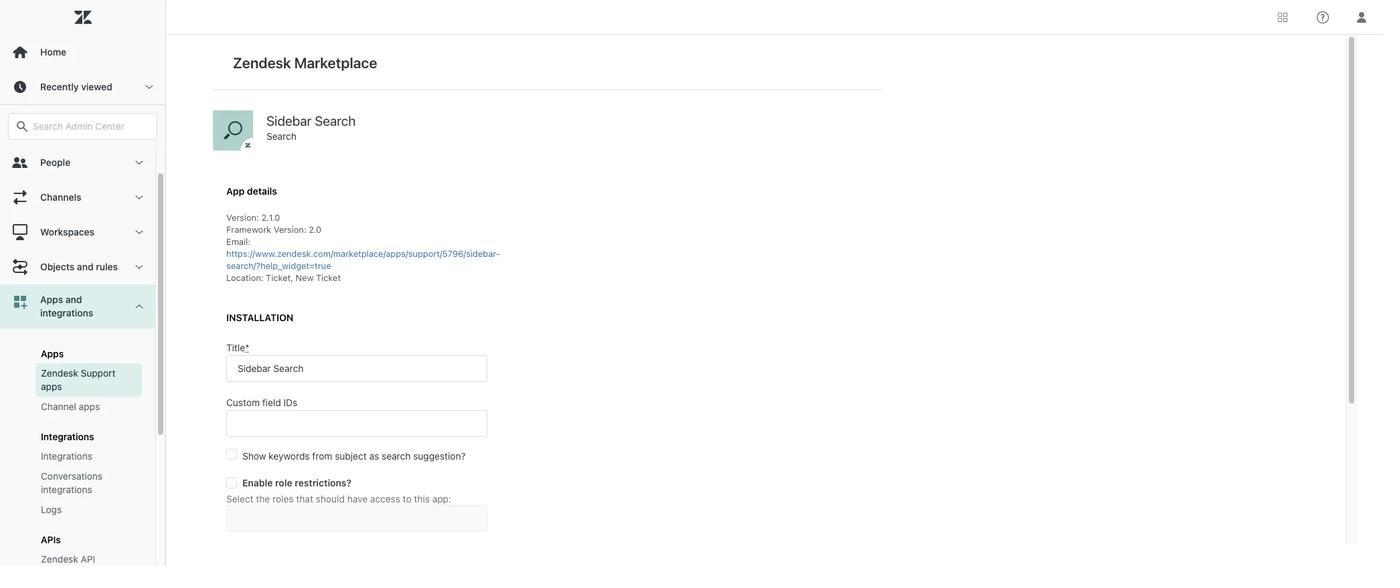 Task type: locate. For each thing, give the bounding box(es) containing it.
integrations element
[[41, 431, 94, 443], [41, 450, 92, 463]]

0 horizontal spatial apps
[[41, 381, 62, 392]]

zendesk api element
[[41, 553, 95, 566]]

zendesk for zendesk support apps
[[41, 368, 78, 379]]

apps down objects
[[40, 294, 63, 305]]

tree item containing apps and integrations
[[0, 285, 155, 566]]

recently
[[40, 81, 79, 92]]

apps inside "group"
[[41, 348, 64, 360]]

tree
[[0, 145, 165, 566]]

apps inside "zendesk support apps"
[[41, 381, 62, 392]]

apps down zendesk support apps link
[[79, 401, 100, 412]]

zendesk down apis element
[[41, 554, 78, 565]]

0 vertical spatial integrations
[[41, 431, 94, 443]]

zendesk for zendesk api
[[41, 554, 78, 565]]

tree item
[[0, 285, 155, 566]]

zendesk support apps link
[[35, 364, 142, 397]]

integrations down conversations
[[41, 484, 92, 495]]

and inside apps and integrations
[[65, 294, 82, 305]]

objects
[[40, 261, 75, 273]]

apps
[[40, 294, 63, 305], [41, 348, 64, 360]]

apps up "zendesk support apps"
[[41, 348, 64, 360]]

zendesk support apps element
[[41, 367, 137, 394]]

1 vertical spatial apps
[[79, 401, 100, 412]]

integrations element up the 'integrations' link
[[41, 431, 94, 443]]

channels button
[[0, 180, 155, 215]]

1 vertical spatial integrations
[[41, 451, 92, 462]]

tree containing people
[[0, 145, 165, 566]]

0 vertical spatial and
[[77, 261, 93, 273]]

integrations up the 'integrations' link
[[41, 431, 94, 443]]

objects and rules
[[40, 261, 118, 273]]

1 vertical spatial zendesk
[[41, 554, 78, 565]]

0 vertical spatial integrations element
[[41, 431, 94, 443]]

apis
[[41, 534, 61, 546]]

apps element
[[41, 348, 64, 360]]

0 vertical spatial apps
[[40, 294, 63, 305]]

0 vertical spatial zendesk
[[41, 368, 78, 379]]

integrations
[[40, 307, 93, 319], [41, 484, 92, 495]]

integrations element up conversations
[[41, 450, 92, 463]]

zendesk
[[41, 368, 78, 379], [41, 554, 78, 565]]

1 zendesk from the top
[[41, 368, 78, 379]]

conversations
[[41, 471, 103, 482]]

home
[[40, 46, 66, 58]]

apps
[[41, 381, 62, 392], [79, 401, 100, 412]]

integrations
[[41, 431, 94, 443], [41, 451, 92, 462]]

zendesk down 'apps' element
[[41, 368, 78, 379]]

logs
[[41, 504, 62, 516]]

1 vertical spatial and
[[65, 294, 82, 305]]

apps inside apps and integrations
[[40, 294, 63, 305]]

primary element
[[0, 0, 166, 566]]

1 horizontal spatial apps
[[79, 401, 100, 412]]

workspaces
[[40, 226, 94, 238]]

1 vertical spatial integrations element
[[41, 450, 92, 463]]

recently viewed button
[[0, 70, 165, 104]]

Search Admin Center field
[[33, 121, 149, 133]]

rules
[[96, 261, 118, 273]]

integrations up 'apps' element
[[40, 307, 93, 319]]

channel
[[41, 401, 76, 412]]

and
[[77, 261, 93, 273], [65, 294, 82, 305]]

people
[[40, 157, 70, 168]]

help image
[[1317, 11, 1329, 23]]

zendesk inside "zendesk support apps"
[[41, 368, 78, 379]]

0 vertical spatial apps
[[41, 381, 62, 392]]

and down 'objects and rules' dropdown button
[[65, 294, 82, 305]]

None search field
[[1, 113, 164, 140]]

integrations up conversations
[[41, 451, 92, 462]]

0 vertical spatial integrations
[[40, 307, 93, 319]]

1 vertical spatial integrations
[[41, 484, 92, 495]]

apps up channel
[[41, 381, 62, 392]]

2 zendesk from the top
[[41, 554, 78, 565]]

objects and rules button
[[0, 250, 155, 285]]

and left rules
[[77, 261, 93, 273]]

1 vertical spatial apps
[[41, 348, 64, 360]]

zendesk support apps
[[41, 368, 115, 392]]



Task type: describe. For each thing, give the bounding box(es) containing it.
tree item inside primary element
[[0, 285, 155, 566]]

user menu image
[[1353, 8, 1371, 26]]

conversations integrations
[[41, 471, 103, 495]]

integrations link
[[35, 447, 142, 467]]

conversations integrations link
[[35, 467, 142, 500]]

channel apps element
[[41, 400, 100, 414]]

recently viewed
[[40, 81, 112, 92]]

conversations integrations element
[[41, 470, 137, 497]]

channel apps
[[41, 401, 100, 412]]

apps inside "link"
[[79, 401, 100, 412]]

and for apps
[[65, 294, 82, 305]]

apis element
[[41, 534, 61, 546]]

channels
[[40, 191, 81, 203]]

and for objects
[[77, 261, 93, 273]]

logs link
[[35, 500, 142, 520]]

apps and integrations button
[[0, 285, 155, 329]]

logs element
[[41, 503, 62, 517]]

zendesk api
[[41, 554, 95, 565]]

1 integrations element from the top
[[41, 431, 94, 443]]

integrations inside conversations integrations
[[41, 484, 92, 495]]

people button
[[0, 145, 155, 180]]

home button
[[0, 35, 165, 70]]

integrations inside dropdown button
[[40, 307, 93, 319]]

apps and integrations
[[40, 294, 93, 319]]

viewed
[[81, 81, 112, 92]]

apps and integrations group
[[0, 329, 155, 566]]

zendesk api link
[[35, 550, 142, 566]]

tree inside primary element
[[0, 145, 165, 566]]

api
[[81, 554, 95, 565]]

2 integrations element from the top
[[41, 450, 92, 463]]

2 integrations from the top
[[41, 451, 92, 462]]

zendesk products image
[[1278, 12, 1288, 22]]

apps for 'apps' element
[[41, 348, 64, 360]]

support
[[81, 368, 115, 379]]

apps for apps and integrations
[[40, 294, 63, 305]]

channel apps link
[[35, 397, 142, 417]]

workspaces button
[[0, 215, 155, 250]]

none search field inside primary element
[[1, 113, 164, 140]]

1 integrations from the top
[[41, 431, 94, 443]]



Task type: vqa. For each thing, say whether or not it's contained in the screenshot.
recently viewed "dropdown button"
yes



